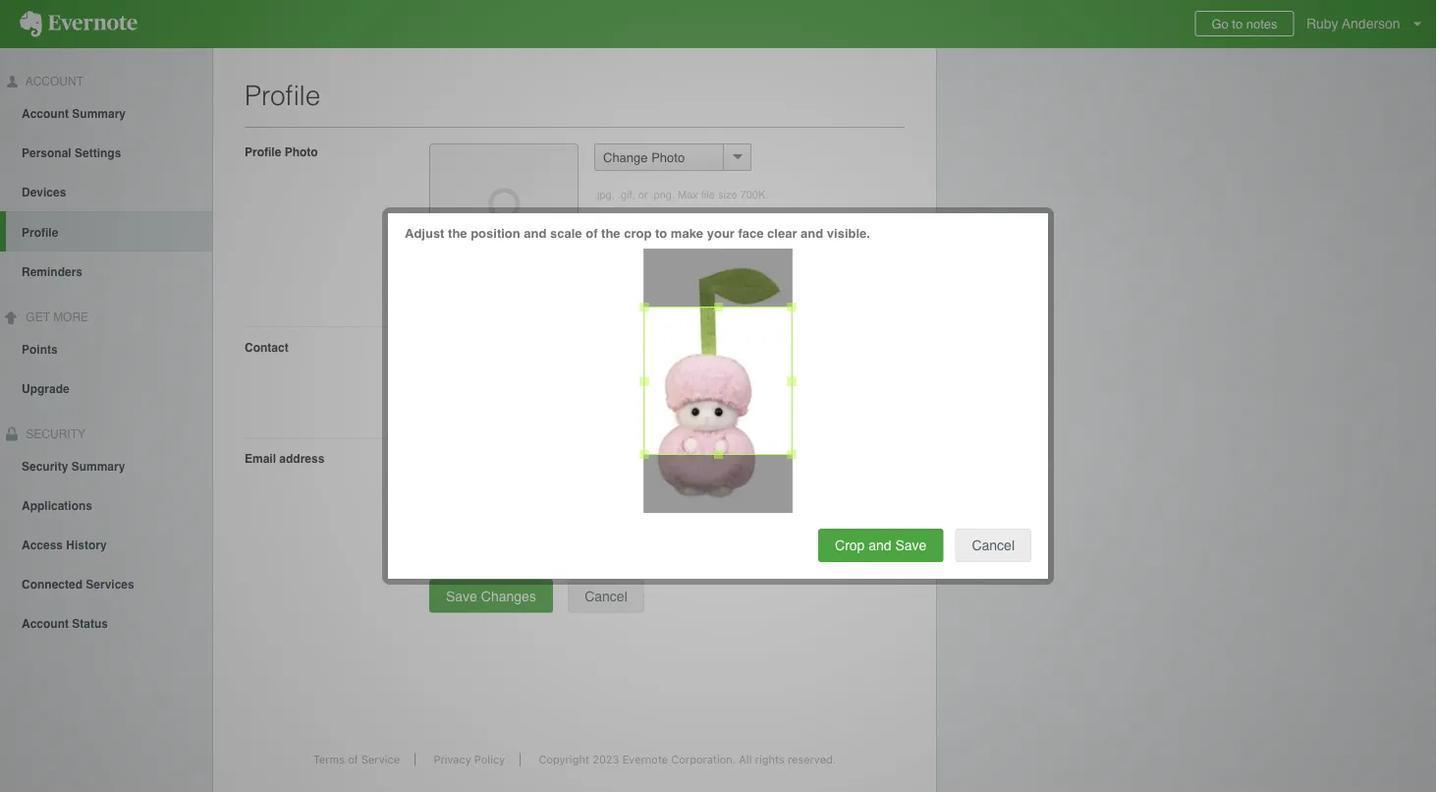 Task type: describe. For each thing, give the bounding box(es) containing it.
1 horizontal spatial and
[[801, 226, 824, 241]]

get
[[26, 310, 50, 324]]

account for account status
[[22, 617, 69, 630]]

clear
[[768, 226, 797, 241]]

access
[[22, 538, 63, 552]]

status
[[72, 617, 108, 630]]

file
[[701, 189, 715, 201]]

notes
[[1247, 16, 1278, 31]]

go to notes
[[1212, 16, 1278, 31]]

evernote image
[[0, 11, 157, 37]]

ruby anderson link
[[1302, 0, 1437, 48]]

max
[[678, 189, 698, 201]]

history
[[66, 538, 107, 552]]

change
[[603, 150, 648, 165]]

services
[[86, 577, 134, 591]]

terms of service link
[[299, 753, 416, 766]]

security summary link
[[0, 446, 212, 485]]

cancel
[[972, 538, 1015, 553]]

photo for change photo
[[652, 150, 685, 165]]

account for account summary
[[22, 107, 69, 121]]

2 horizontal spatial and
[[869, 538, 892, 553]]

terms
[[313, 753, 345, 766]]

summary for account summary
[[72, 107, 126, 121]]

crop
[[835, 538, 865, 553]]

service
[[362, 753, 400, 766]]

connected services
[[22, 577, 134, 591]]

photo for profile photo
[[285, 145, 318, 159]]

0 horizontal spatial and
[[524, 226, 547, 241]]

go
[[1212, 16, 1229, 31]]

1 the from the left
[[448, 226, 467, 241]]

.png.
[[651, 189, 675, 201]]

reserved.
[[788, 753, 836, 766]]

corporation.
[[671, 753, 736, 766]]

privacy policy
[[434, 753, 505, 766]]

profile link
[[6, 211, 212, 251]]

profile for profile link
[[22, 226, 58, 240]]

applications link
[[0, 485, 212, 524]]

privacy policy link
[[419, 753, 521, 766]]

profile for profile photo
[[245, 145, 281, 159]]

points
[[22, 343, 58, 356]]

policy
[[474, 753, 505, 766]]

crop and save
[[835, 538, 927, 553]]

privacy
[[434, 753, 471, 766]]

.jpg, .gif, or .png. max file size 700k.
[[595, 189, 769, 201]]

terms of service
[[313, 753, 400, 766]]

upgrade
[[22, 382, 69, 396]]

security for security
[[23, 427, 86, 441]]

visible.
[[827, 226, 871, 241]]

access history
[[22, 538, 107, 552]]

0 vertical spatial of
[[586, 226, 598, 241]]

access history link
[[0, 524, 212, 563]]



Task type: vqa. For each thing, say whether or not it's contained in the screenshot.
Click to collapse image at the bottom of the page
no



Task type: locate. For each thing, give the bounding box(es) containing it.
2 vertical spatial profile
[[22, 226, 58, 240]]

face
[[738, 226, 764, 241]]

account summary
[[22, 107, 126, 121]]

None submit
[[429, 579, 553, 613], [568, 579, 644, 613], [429, 579, 553, 613], [568, 579, 644, 613]]

crop and save link
[[819, 529, 944, 562]]

personal
[[22, 146, 71, 160]]

devices
[[22, 186, 66, 199]]

photo
[[285, 145, 318, 159], [652, 150, 685, 165]]

2 vertical spatial account
[[22, 617, 69, 630]]

your
[[707, 226, 735, 241]]

evernote link
[[0, 0, 157, 48]]

0 vertical spatial profile
[[245, 80, 321, 111]]

copyright
[[539, 753, 590, 766]]

scale
[[550, 226, 582, 241]]

0 vertical spatial to
[[1233, 16, 1243, 31]]

0 vertical spatial summary
[[72, 107, 126, 121]]

1 horizontal spatial to
[[1233, 16, 1243, 31]]

summary for security summary
[[71, 459, 125, 473]]

account status link
[[0, 603, 212, 642]]

rights
[[755, 753, 785, 766]]

0 horizontal spatial the
[[448, 226, 467, 241]]

0 vertical spatial security
[[23, 427, 86, 441]]

reminders link
[[0, 251, 212, 291]]

contact
[[245, 340, 289, 354]]

profile
[[245, 80, 321, 111], [245, 145, 281, 159], [22, 226, 58, 240]]

account down connected
[[22, 617, 69, 630]]

evernote
[[623, 753, 668, 766]]

to right crop
[[655, 226, 667, 241]]

security
[[23, 427, 86, 441], [22, 459, 68, 473]]

points link
[[0, 329, 212, 368]]

summary up 'personal settings' link
[[72, 107, 126, 121]]

connected services link
[[0, 563, 212, 603]]

0 horizontal spatial to
[[655, 226, 667, 241]]

and
[[524, 226, 547, 241], [801, 226, 824, 241], [869, 538, 892, 553]]

security up security summary
[[23, 427, 86, 441]]

to
[[1233, 16, 1243, 31], [655, 226, 667, 241]]

change photo
[[603, 150, 685, 165]]

reminders
[[22, 265, 83, 279]]

to right go
[[1233, 16, 1243, 31]]

position
[[471, 226, 521, 241]]

email address
[[245, 452, 325, 466]]

1 horizontal spatial of
[[586, 226, 598, 241]]

summary up applications link
[[71, 459, 125, 473]]

1 vertical spatial to
[[655, 226, 667, 241]]

make
[[671, 226, 704, 241]]

account inside account status link
[[22, 617, 69, 630]]

more
[[53, 310, 89, 324]]

security up applications
[[22, 459, 68, 473]]

.gif,
[[618, 189, 635, 201]]

2 the from the left
[[601, 226, 621, 241]]

summary
[[72, 107, 126, 121], [71, 459, 125, 473]]

2023
[[593, 753, 620, 766]]

save
[[896, 538, 927, 553]]

.jpg,
[[595, 189, 615, 201]]

profile photo
[[245, 145, 318, 159]]

of right scale
[[586, 226, 598, 241]]

and left scale
[[524, 226, 547, 241]]

700k.
[[741, 189, 769, 201]]

address
[[279, 452, 325, 466]]

ruby
[[1307, 16, 1339, 31]]

of right terms
[[348, 753, 358, 766]]

adjust the position and scale of the crop to make your face clear and visible.
[[405, 226, 871, 241]]

connected
[[22, 577, 83, 591]]

devices link
[[0, 172, 212, 211]]

all
[[739, 753, 752, 766]]

account up account summary
[[23, 75, 84, 88]]

0 horizontal spatial of
[[348, 753, 358, 766]]

1 horizontal spatial photo
[[652, 150, 685, 165]]

crop
[[624, 226, 652, 241]]

go to notes link
[[1195, 11, 1295, 36]]

account
[[23, 75, 84, 88], [22, 107, 69, 121], [22, 617, 69, 630]]

account status
[[22, 617, 108, 630]]

account for account
[[23, 75, 84, 88]]

security summary
[[22, 459, 125, 473]]

personal settings
[[22, 146, 121, 160]]

of
[[586, 226, 598, 241], [348, 753, 358, 766]]

Full name text field
[[429, 371, 901, 403]]

ruby anderson
[[1307, 16, 1401, 31]]

1 vertical spatial account
[[22, 107, 69, 121]]

adjust
[[405, 226, 445, 241]]

personal settings link
[[0, 132, 212, 172]]

security for security summary
[[22, 459, 68, 473]]

or
[[638, 189, 648, 201]]

1 horizontal spatial the
[[601, 226, 621, 241]]

size
[[718, 189, 738, 201]]

email
[[245, 452, 276, 466]]

the left crop
[[601, 226, 621, 241]]

1 vertical spatial of
[[348, 753, 358, 766]]

get more
[[23, 310, 89, 324]]

applications
[[22, 499, 92, 512]]

1 vertical spatial profile
[[245, 145, 281, 159]]

0 horizontal spatial photo
[[285, 145, 318, 159]]

upgrade link
[[0, 368, 212, 407]]

account inside account summary link
[[22, 107, 69, 121]]

0 vertical spatial account
[[23, 75, 84, 88]]

cancel link
[[956, 529, 1032, 562]]

account up personal at left top
[[22, 107, 69, 121]]

the right adjust
[[448, 226, 467, 241]]

and right crop
[[869, 538, 892, 553]]

and right clear on the top
[[801, 226, 824, 241]]

account summary link
[[0, 93, 212, 132]]

1 vertical spatial summary
[[71, 459, 125, 473]]

the
[[448, 226, 467, 241], [601, 226, 621, 241]]

copyright 2023 evernote corporation. all rights reserved.
[[539, 753, 836, 766]]

anderson
[[1342, 16, 1401, 31]]

settings
[[75, 146, 121, 160]]

1 vertical spatial security
[[22, 459, 68, 473]]



